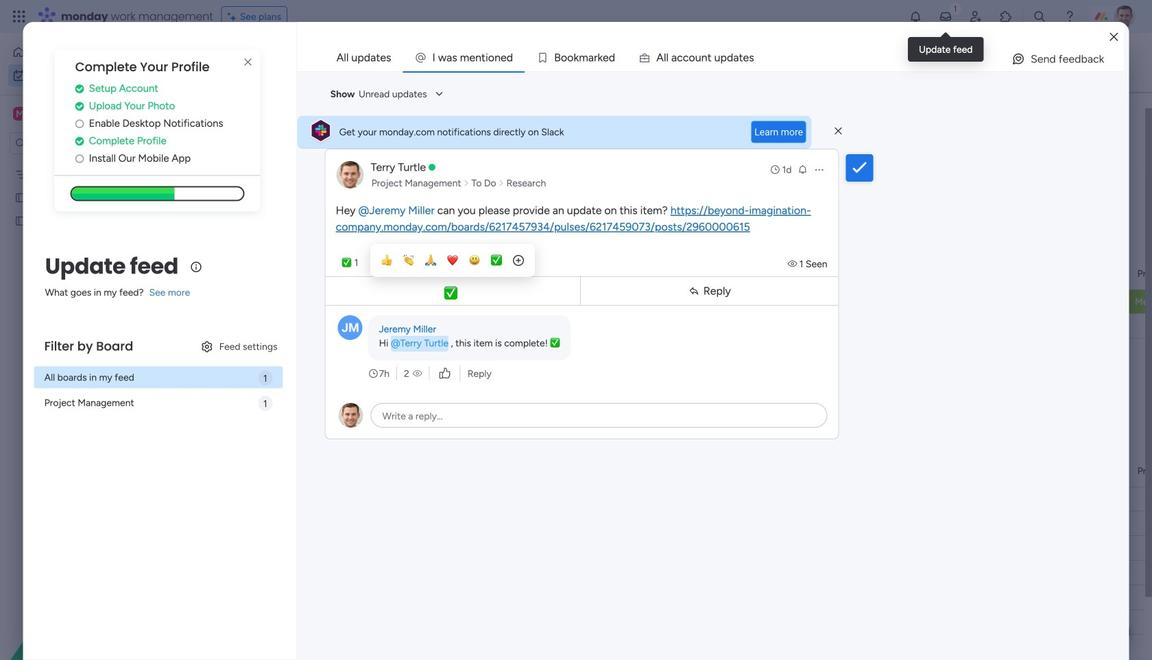 Task type: locate. For each thing, give the bounding box(es) containing it.
None search field
[[260, 108, 385, 130]]

v2 seen image
[[413, 367, 422, 381]]

1 vertical spatial public board image
[[14, 215, 27, 228]]

circle o image
[[75, 118, 84, 129]]

1 image
[[949, 1, 961, 16]]

check circle image
[[75, 101, 84, 111], [75, 136, 84, 146]]

0 vertical spatial public board image
[[14, 191, 27, 204]]

1 public board image from the top
[[14, 191, 27, 204]]

v2 seen image
[[788, 258, 799, 270]]

1 check circle image from the top
[[75, 101, 84, 111]]

0 vertical spatial option
[[8, 41, 167, 63]]

0 vertical spatial check circle image
[[75, 101, 84, 111]]

2 slider arrow image from the left
[[498, 176, 504, 190]]

v2 like image
[[439, 366, 450, 381]]

list box
[[0, 160, 175, 418]]

workspace selection element
[[13, 106, 115, 123]]

1 horizontal spatial slider arrow image
[[498, 176, 504, 190]]

workspace image
[[13, 106, 27, 121]]

search image
[[369, 114, 380, 125]]

help image
[[1063, 10, 1077, 23]]

check circle image
[[75, 84, 84, 94]]

notifications image
[[909, 10, 922, 23]]

option down search in workspace "field" at the left top of page
[[0, 162, 175, 165]]

option up workspace selection element
[[8, 64, 167, 86]]

Filter dashboard by text search field
[[260, 108, 385, 130]]

1 vertical spatial check circle image
[[75, 136, 84, 146]]

give feedback image
[[1011, 52, 1025, 66]]

public board image
[[14, 191, 27, 204], [14, 215, 27, 228]]

tab list
[[325, 44, 1124, 71]]

tab
[[325, 44, 403, 71]]

check circle image up circle o image
[[75, 101, 84, 111]]

invite members image
[[969, 10, 983, 23]]

check circle image down circle o image
[[75, 136, 84, 146]]

circle o image
[[75, 153, 84, 164]]

2 vertical spatial option
[[0, 162, 175, 165]]

0 horizontal spatial slider arrow image
[[463, 176, 469, 190]]

option up check circle icon
[[8, 41, 167, 63]]

slider arrow image
[[463, 176, 469, 190], [498, 176, 504, 190]]

option
[[8, 41, 167, 63], [8, 64, 167, 86], [0, 162, 175, 165]]

1 slider arrow image from the left
[[463, 176, 469, 190]]



Task type: vqa. For each thing, say whether or not it's contained in the screenshot.
Mobile App icon
no



Task type: describe. For each thing, give the bounding box(es) containing it.
search everything image
[[1033, 10, 1046, 23]]

lottie animation image
[[0, 522, 175, 660]]

update feed image
[[939, 10, 952, 23]]

options image
[[814, 164, 825, 175]]

reminder image
[[797, 164, 808, 175]]

2 public board image from the top
[[14, 215, 27, 228]]

2 check circle image from the top
[[75, 136, 84, 146]]

close image
[[1110, 32, 1118, 42]]

dapulse x slim image
[[240, 54, 256, 71]]

monday marketplace image
[[999, 10, 1013, 23]]

Search in workspace field
[[29, 135, 115, 151]]

select product image
[[12, 10, 26, 23]]

1 vertical spatial option
[[8, 64, 167, 86]]

see plans image
[[227, 9, 240, 24]]

terry turtle image
[[1114, 5, 1136, 27]]

lottie animation element
[[0, 522, 175, 660]]

dapulse x slim image
[[835, 125, 842, 137]]



